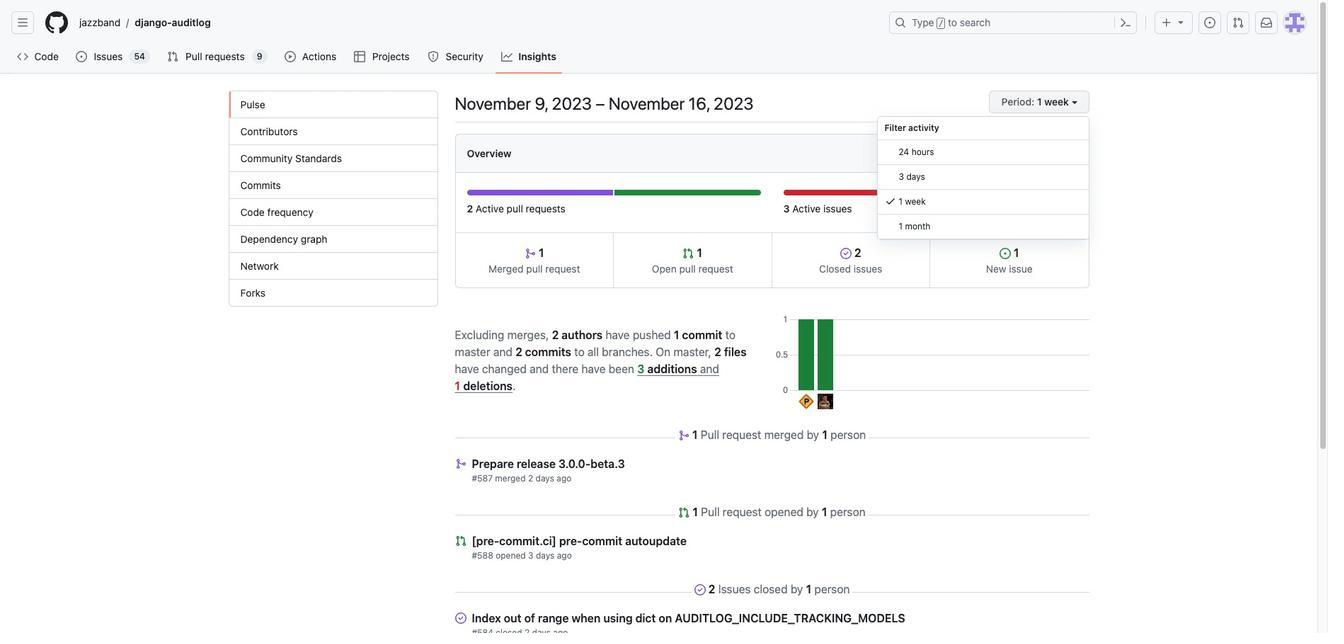 Task type: describe. For each thing, give the bounding box(es) containing it.
on
[[659, 612, 672, 625]]

pre-
[[560, 535, 582, 548]]

authors
[[562, 328, 603, 341]]

commits
[[525, 345, 572, 358]]

master
[[455, 345, 491, 358]]

network
[[240, 260, 279, 272]]

list containing jazzband
[[74, 11, 881, 34]]

to master and
[[455, 328, 736, 358]]

code link
[[11, 46, 65, 67]]

network link
[[229, 253, 437, 280]]

prepare release 3.0.0-beta.3 link
[[472, 458, 625, 470]]

1 horizontal spatial merged
[[765, 429, 804, 441]]

2 down merges,
[[516, 345, 523, 358]]

when
[[572, 612, 601, 625]]

pull requests
[[186, 50, 245, 62]]

3 inside the [pre-commit.ci] pre-commit autoupdate #588 opened 3 days ago
[[528, 550, 534, 561]]

been
[[609, 362, 635, 375]]

search
[[960, 16, 991, 28]]

opened inside the [pre-commit.ci] pre-commit autoupdate #588 opened 3 days ago
[[496, 550, 526, 561]]

index
[[472, 612, 501, 625]]

closed
[[754, 583, 788, 596]]

1 horizontal spatial and
[[530, 362, 549, 375]]

filter
[[885, 123, 907, 133]]

using
[[604, 612, 633, 625]]

dependency
[[240, 233, 298, 245]]

54
[[134, 51, 145, 62]]

graph image
[[502, 51, 513, 62]]

active for pull
[[476, 203, 504, 215]]

active for issues
[[793, 203, 821, 215]]

dependency graph
[[240, 233, 328, 245]]

0 vertical spatial git pull request image
[[1233, 17, 1245, 28]]

2 horizontal spatial git pull request image
[[683, 248, 695, 259]]

1 month
[[899, 221, 931, 232]]

2 vertical spatial by
[[791, 583, 804, 596]]

merged inside prepare release 3.0.0-beta.3 #587 merged 2 days ago
[[495, 473, 526, 484]]

projects
[[372, 50, 410, 62]]

/ for type
[[939, 18, 944, 28]]

november 9, 2023 – november 16, 2023
[[455, 94, 754, 113]]

2 right issue closed image
[[709, 583, 716, 596]]

1 horizontal spatial issues
[[854, 263, 883, 275]]

index out of range when using dict on auditlog_include_tracking_models link
[[472, 612, 906, 625]]

autoupdate
[[626, 535, 687, 548]]

/ for jazzband
[[126, 17, 129, 29]]

have down master
[[455, 362, 479, 375]]

9,
[[535, 94, 548, 113]]

24 hours link
[[878, 140, 1089, 165]]

pulse
[[240, 98, 265, 111]]

request for open pull request
[[699, 263, 734, 275]]

code for code
[[34, 50, 59, 62]]

2 issues         closed by 1 person
[[709, 583, 850, 596]]

all
[[588, 345, 599, 358]]

0 horizontal spatial git merge image
[[525, 248, 536, 259]]

commit.ci]
[[500, 535, 557, 548]]

security
[[446, 50, 484, 62]]

2 2023 from the left
[[714, 94, 754, 113]]

notifications image
[[1262, 17, 1273, 28]]

open pull request
[[652, 263, 734, 275]]

homepage image
[[45, 11, 68, 34]]

open
[[652, 263, 677, 275]]

1 vertical spatial requests
[[526, 203, 566, 215]]

days inside prepare release 3.0.0-beta.3 #587 merged 2 days ago
[[536, 473, 555, 484]]

to inside to master and
[[726, 328, 736, 341]]

projects link
[[349, 46, 417, 67]]

code for code frequency
[[240, 206, 265, 218]]

insights
[[519, 50, 557, 62]]

month
[[906, 221, 931, 232]]

frequency
[[267, 206, 314, 218]]

changed
[[482, 362, 527, 375]]

2 vertical spatial person
[[815, 583, 850, 596]]

commit inside the [pre-commit.ci] pre-commit autoupdate #588 opened 3 days ago
[[582, 535, 623, 548]]

merged pull request
[[489, 263, 580, 275]]

request for 1 pull request opened by 1 person
[[723, 506, 762, 519]]

check image
[[885, 196, 896, 207]]

1 inside 2 commits to all branches.   on master, 2 files have changed and there have been 3 additions and 1 deletions .
[[455, 379, 460, 392]]

2 up commits
[[552, 328, 559, 341]]

merged
[[489, 263, 524, 275]]

prepare
[[472, 458, 514, 470]]

have down all on the bottom
[[582, 362, 606, 375]]

pull for 1 pull request opened by 1 person
[[701, 506, 720, 519]]

release
[[517, 458, 556, 470]]

commits
[[240, 179, 281, 191]]

1 2023 from the left
[[552, 94, 592, 113]]

3 days
[[899, 171, 926, 182]]

3.0.0-
[[559, 458, 591, 470]]

[pre-commit.ci] pre-commit autoupdate #588 opened 3 days ago
[[472, 535, 687, 561]]

2 commits to all branches.   on master, 2 files have changed and there have been 3 additions and 1 deletions .
[[455, 345, 747, 392]]

request for 1 pull request merged by 1 person
[[723, 429, 762, 441]]

insights element
[[228, 91, 438, 307]]

pull for merged
[[527, 263, 543, 275]]

insights link
[[496, 46, 562, 67]]

pull for open
[[680, 263, 696, 275]]

1 pull request merged by 1 person
[[693, 429, 866, 441]]

0 vertical spatial pull
[[186, 50, 202, 62]]

contributors
[[240, 125, 298, 137]]

forks link
[[229, 280, 437, 306]]

by for opened
[[807, 506, 819, 519]]

filter activity
[[885, 123, 940, 133]]

range
[[538, 612, 569, 625]]

issue opened image for the leftmost git pull request icon
[[76, 51, 87, 62]]

table image
[[354, 51, 366, 62]]

1 week link
[[878, 190, 1089, 215]]

have up branches.
[[606, 328, 630, 341]]

3 inside 2 commits to all branches.   on master, 2 files have changed and there have been 3 additions and 1 deletions .
[[638, 362, 645, 375]]

excluding merges, 2 authors have pushed 1 commit
[[455, 328, 723, 341]]

django-auditlog link
[[129, 11, 217, 34]]

1 horizontal spatial git merge image
[[678, 430, 690, 441]]

by for merged
[[807, 429, 820, 441]]

0 vertical spatial commit
[[682, 328, 723, 341]]

there
[[552, 362, 579, 375]]

master,
[[674, 345, 712, 358]]

excluding
[[455, 328, 505, 341]]

code frequency
[[240, 206, 314, 218]]

forks
[[240, 287, 266, 299]]

person for 1 pull request merged by 1 person
[[831, 429, 866, 441]]

jazzband / django-auditlog
[[79, 16, 211, 29]]



Task type: locate. For each thing, give the bounding box(es) containing it.
menu containing filter activity
[[877, 116, 1090, 240]]

ago
[[557, 473, 572, 484], [557, 550, 572, 561]]

1 horizontal spatial active
[[793, 203, 821, 215]]

2 vertical spatial issue opened image
[[1000, 248, 1011, 259]]

auditlog
[[172, 16, 211, 28]]

/
[[126, 17, 129, 29], [939, 18, 944, 28]]

1 horizontal spatial to
[[726, 328, 736, 341]]

1 vertical spatial opened
[[496, 550, 526, 561]]

0 vertical spatial 1 week
[[1038, 96, 1069, 108]]

1 horizontal spatial issues
[[719, 583, 751, 596]]

/ inside 'type / to search'
[[939, 18, 944, 28]]

commit left autoupdate
[[582, 535, 623, 548]]

pull
[[507, 203, 523, 215], [527, 263, 543, 275], [680, 263, 696, 275]]

1 vertical spatial week
[[906, 196, 926, 207]]

new issue
[[987, 263, 1033, 275]]

standards
[[295, 152, 342, 164]]

git pull request image right the 54
[[167, 51, 179, 62]]

0 horizontal spatial week
[[906, 196, 926, 207]]

0 vertical spatial days
[[907, 171, 926, 182]]

0 vertical spatial requests
[[205, 50, 245, 62]]

issue opened image
[[1205, 17, 1216, 28], [76, 51, 87, 62], [1000, 248, 1011, 259]]

1 vertical spatial person
[[831, 506, 866, 519]]

code
[[34, 50, 59, 62], [240, 206, 265, 218]]

to up files
[[726, 328, 736, 341]]

pushed
[[633, 328, 671, 341]]

code frequency link
[[229, 199, 437, 226]]

0 horizontal spatial requests
[[205, 50, 245, 62]]

to
[[949, 16, 958, 28], [726, 328, 736, 341], [575, 345, 585, 358]]

list
[[74, 11, 881, 34]]

november right – on the top left
[[609, 94, 685, 113]]

2 active from the left
[[793, 203, 821, 215]]

0 horizontal spatial code
[[34, 50, 59, 62]]

issue closed image
[[841, 248, 852, 259]]

1 horizontal spatial 1 week
[[1038, 96, 1069, 108]]

git merge image up merged pull request
[[525, 248, 536, 259]]

ago inside the [pre-commit.ci] pre-commit autoupdate #588 opened 3 days ago
[[557, 550, 572, 561]]

0 vertical spatial git pull request image
[[167, 51, 179, 62]]

november left 9,
[[455, 94, 531, 113]]

commit up master,
[[682, 328, 723, 341]]

ago inside prepare release 3.0.0-beta.3 #587 merged 2 days ago
[[557, 473, 572, 484]]

git pull request image left "[pre-"
[[455, 536, 466, 547]]

pulse link
[[229, 91, 437, 118]]

0 vertical spatial issues
[[94, 50, 123, 62]]

0 horizontal spatial opened
[[496, 550, 526, 561]]

by
[[807, 429, 820, 441], [807, 506, 819, 519], [791, 583, 804, 596]]

.
[[513, 379, 516, 392]]

ago down 3.0.0-
[[557, 473, 572, 484]]

issues right 'closed'
[[854, 263, 883, 275]]

/ left 'django-' on the left of page
[[126, 17, 129, 29]]

3 active issues
[[784, 203, 853, 215]]

1 horizontal spatial pull
[[527, 263, 543, 275]]

1 vertical spatial git pull request image
[[679, 507, 690, 519]]

0 horizontal spatial active
[[476, 203, 504, 215]]

git pull request image up open pull request
[[683, 248, 695, 259]]

1 vertical spatial by
[[807, 506, 819, 519]]

git pull request image left the notifications icon
[[1233, 17, 1245, 28]]

dict
[[636, 612, 656, 625]]

3 days link
[[878, 165, 1089, 190]]

request
[[546, 263, 580, 275], [699, 263, 734, 275], [723, 429, 762, 441], [723, 506, 762, 519]]

0 vertical spatial code
[[34, 50, 59, 62]]

issue opened image down jazzband link
[[76, 51, 87, 62]]

requests up merged pull request
[[526, 203, 566, 215]]

1 vertical spatial code
[[240, 206, 265, 218]]

1 vertical spatial commit
[[582, 535, 623, 548]]

1 horizontal spatial /
[[939, 18, 944, 28]]

week inside "popup button"
[[1045, 96, 1069, 108]]

code inside code 'link'
[[34, 50, 59, 62]]

0 vertical spatial issue opened image
[[1205, 17, 1216, 28]]

to for type / to search
[[949, 16, 958, 28]]

issue closed image
[[695, 584, 706, 596]]

1 week
[[1038, 96, 1069, 108], [899, 196, 926, 207]]

commit
[[682, 328, 723, 341], [582, 535, 623, 548]]

git merge image down additions
[[678, 430, 690, 441]]

1 vertical spatial issues
[[719, 583, 751, 596]]

0 horizontal spatial november
[[455, 94, 531, 113]]

additions
[[648, 362, 697, 375]]

index out of range when using dict on auditlog_include_tracking_models
[[472, 612, 906, 625]]

0 horizontal spatial git pull request image
[[679, 507, 690, 519]]

2 down release
[[528, 473, 534, 484]]

activity
[[909, 123, 940, 133]]

jazzband link
[[74, 11, 126, 34]]

days down commit.ci]
[[536, 550, 555, 561]]

issue
[[1010, 263, 1033, 275]]

and
[[494, 345, 513, 358], [530, 362, 549, 375], [700, 362, 720, 375]]

2023 right 16,
[[714, 94, 754, 113]]

on
[[656, 345, 671, 358]]

overview
[[467, 147, 512, 159]]

0 horizontal spatial to
[[575, 345, 585, 358]]

git pull request image
[[1233, 17, 1245, 28], [679, 507, 690, 519]]

of
[[525, 612, 535, 625]]

0 vertical spatial git merge image
[[525, 248, 536, 259]]

2 active pull requests
[[467, 203, 566, 215]]

command palette image
[[1121, 17, 1132, 28]]

week
[[1045, 96, 1069, 108], [906, 196, 926, 207]]

jazzband
[[79, 16, 121, 28]]

1 pull request opened by 1 person
[[693, 506, 866, 519]]

graph
[[301, 233, 328, 245]]

files
[[724, 345, 747, 358]]

0 horizontal spatial issue opened image
[[76, 51, 87, 62]]

ago down pre-
[[557, 550, 572, 561]]

1 vertical spatial issue opened image
[[76, 51, 87, 62]]

code inside code frequency link
[[240, 206, 265, 218]]

2 horizontal spatial issue opened image
[[1205, 17, 1216, 28]]

have
[[606, 328, 630, 341], [455, 362, 479, 375], [582, 362, 606, 375]]

dependency graph link
[[229, 226, 437, 253]]

1 vertical spatial 1 week
[[899, 196, 926, 207]]

2 horizontal spatial to
[[949, 16, 958, 28]]

git pull request image
[[167, 51, 179, 62], [683, 248, 695, 259], [455, 536, 466, 547]]

1 horizontal spatial code
[[240, 206, 265, 218]]

code right code icon
[[34, 50, 59, 62]]

active down overview
[[476, 203, 504, 215]]

plus image
[[1162, 17, 1173, 28]]

0 vertical spatial week
[[1045, 96, 1069, 108]]

1 vertical spatial merged
[[495, 473, 526, 484]]

[pre-commit.ci] pre-commit autoupdate link
[[472, 535, 687, 548]]

1 vertical spatial to
[[726, 328, 736, 341]]

security link
[[422, 46, 490, 67]]

closed
[[820, 263, 851, 275]]

play image
[[284, 51, 296, 62]]

1 week inside "popup button"
[[1038, 96, 1069, 108]]

pull right open
[[680, 263, 696, 275]]

0 horizontal spatial /
[[126, 17, 129, 29]]

issue opened image right triangle down image
[[1205, 17, 1216, 28]]

1 vertical spatial ago
[[557, 550, 572, 561]]

1 vertical spatial issues
[[854, 263, 883, 275]]

1 horizontal spatial issue opened image
[[1000, 248, 1011, 259]]

to inside 2 commits to all branches.   on master, 2 files have changed and there have been 3 additions and 1 deletions .
[[575, 345, 585, 358]]

0 horizontal spatial issues
[[824, 203, 853, 215]]

pull up merged
[[507, 203, 523, 215]]

1 inside 1 week "popup button"
[[1038, 96, 1042, 108]]

1 horizontal spatial 2023
[[714, 94, 754, 113]]

days down "prepare release 3.0.0-beta.3" link
[[536, 473, 555, 484]]

1 horizontal spatial week
[[1045, 96, 1069, 108]]

hours
[[912, 147, 935, 157]]

24
[[899, 147, 910, 157]]

and up changed
[[494, 345, 513, 358]]

1 vertical spatial git merge image
[[678, 430, 690, 441]]

to left all on the bottom
[[575, 345, 585, 358]]

deletions
[[463, 379, 513, 392]]

3
[[899, 171, 905, 182], [784, 203, 790, 215], [638, 362, 645, 375], [528, 550, 534, 561]]

out
[[504, 612, 522, 625]]

active up 'closed'
[[793, 203, 821, 215]]

0 vertical spatial issues
[[824, 203, 853, 215]]

issue opened image up new issue
[[1000, 248, 1011, 259]]

issue opened image for topmost git pull request image
[[1205, 17, 1216, 28]]

2 horizontal spatial pull
[[680, 263, 696, 275]]

days inside the [pre-commit.ci] pre-commit autoupdate #588 opened 3 days ago
[[536, 550, 555, 561]]

merged
[[765, 429, 804, 441], [495, 473, 526, 484]]

code down commits
[[240, 206, 265, 218]]

to for 2 commits to all branches.   on master, 2 files have changed and there have been 3 additions and 1 deletions .
[[575, 345, 585, 358]]

issues right issue closed image
[[719, 583, 751, 596]]

1
[[1038, 96, 1042, 108], [899, 196, 903, 207], [899, 221, 903, 232], [536, 247, 544, 259], [695, 247, 703, 259], [1011, 247, 1020, 259], [674, 328, 680, 341], [455, 379, 460, 392], [693, 429, 698, 441], [823, 429, 828, 441], [693, 506, 698, 519], [822, 506, 828, 519], [806, 583, 812, 596]]

1 horizontal spatial opened
[[765, 506, 804, 519]]

prepare release 3.0.0-beta.3 #587 merged 2 days ago
[[472, 458, 625, 484]]

commits link
[[229, 172, 437, 199]]

1 inside 1 month link
[[899, 221, 903, 232]]

to left "search"
[[949, 16, 958, 28]]

0 horizontal spatial commit
[[582, 535, 623, 548]]

issues left the 54
[[94, 50, 123, 62]]

2 vertical spatial pull
[[701, 506, 720, 519]]

1 week inside menu
[[899, 196, 926, 207]]

0 vertical spatial opened
[[765, 506, 804, 519]]

request for merged pull request
[[546, 263, 580, 275]]

community standards link
[[229, 145, 437, 172]]

1 vertical spatial git pull request image
[[683, 248, 695, 259]]

2 up closed issues
[[852, 247, 862, 259]]

0 horizontal spatial and
[[494, 345, 513, 358]]

2 ago from the top
[[557, 550, 572, 561]]

2 vertical spatial to
[[575, 345, 585, 358]]

1 horizontal spatial requests
[[526, 203, 566, 215]]

1 horizontal spatial commit
[[682, 328, 723, 341]]

closed image
[[455, 613, 466, 624]]

2 vertical spatial git pull request image
[[455, 536, 466, 547]]

16,
[[689, 94, 710, 113]]

pull right merged
[[527, 263, 543, 275]]

/ inside the jazzband / django-auditlog
[[126, 17, 129, 29]]

branches.
[[602, 345, 653, 358]]

0 horizontal spatial issues
[[94, 50, 123, 62]]

1 november from the left
[[455, 94, 531, 113]]

0 vertical spatial to
[[949, 16, 958, 28]]

0 vertical spatial by
[[807, 429, 820, 441]]

days inside 3 days link
[[907, 171, 926, 182]]

/ right type
[[939, 18, 944, 28]]

shield image
[[428, 51, 439, 62]]

issues up issue closed icon at right top
[[824, 203, 853, 215]]

beta.3
[[591, 458, 625, 470]]

2023 left – on the top left
[[552, 94, 592, 113]]

2 november from the left
[[609, 94, 685, 113]]

and down commits
[[530, 362, 549, 375]]

days
[[907, 171, 926, 182], [536, 473, 555, 484], [536, 550, 555, 561]]

requests left the 9
[[205, 50, 245, 62]]

triangle down image
[[1176, 16, 1187, 28]]

0 vertical spatial ago
[[557, 473, 572, 484]]

1 vertical spatial days
[[536, 473, 555, 484]]

and down master,
[[700, 362, 720, 375]]

0 horizontal spatial pull
[[507, 203, 523, 215]]

0 vertical spatial person
[[831, 429, 866, 441]]

2 inside prepare release 3.0.0-beta.3 #587 merged 2 days ago
[[528, 473, 534, 484]]

2 vertical spatial days
[[536, 550, 555, 561]]

0 horizontal spatial git pull request image
[[167, 51, 179, 62]]

type / to search
[[912, 16, 991, 28]]

#588
[[472, 550, 494, 561]]

days down 24 hours
[[907, 171, 926, 182]]

opened
[[765, 506, 804, 519], [496, 550, 526, 561]]

0 horizontal spatial merged
[[495, 473, 526, 484]]

auditlog_include_tracking_models
[[675, 612, 906, 625]]

1 ago from the top
[[557, 473, 572, 484]]

1 horizontal spatial git pull request image
[[455, 536, 466, 547]]

2 horizontal spatial and
[[700, 362, 720, 375]]

git pull request image up autoupdate
[[679, 507, 690, 519]]

1 month link
[[878, 215, 1089, 239]]

1 horizontal spatial november
[[609, 94, 685, 113]]

2 left files
[[715, 345, 722, 358]]

1 vertical spatial pull
[[701, 429, 720, 441]]

actions link
[[279, 46, 343, 67]]

9
[[257, 51, 263, 62]]

2 down overview
[[467, 203, 473, 215]]

1 horizontal spatial git pull request image
[[1233, 17, 1245, 28]]

person for 1 pull request opened by 1 person
[[831, 506, 866, 519]]

active
[[476, 203, 504, 215], [793, 203, 821, 215]]

issues
[[824, 203, 853, 215], [854, 263, 883, 275]]

code image
[[17, 51, 28, 62]]

0 horizontal spatial 1 week
[[899, 196, 926, 207]]

0 vertical spatial merged
[[765, 429, 804, 441]]

menu
[[877, 116, 1090, 240]]

0 horizontal spatial 2023
[[552, 94, 592, 113]]

git merge image
[[455, 458, 466, 470]]

git merge image
[[525, 248, 536, 259], [678, 430, 690, 441]]

type
[[912, 16, 935, 28]]

1 inside '1 week' link
[[899, 196, 903, 207]]

#587
[[472, 473, 493, 484]]

and inside to master and
[[494, 345, 513, 358]]

1 active from the left
[[476, 203, 504, 215]]

pull for 1 pull request merged by 1 person
[[701, 429, 720, 441]]

[pre-
[[472, 535, 500, 548]]

merges,
[[508, 328, 549, 341]]



Task type: vqa. For each thing, say whether or not it's contained in the screenshot.
merged's by
yes



